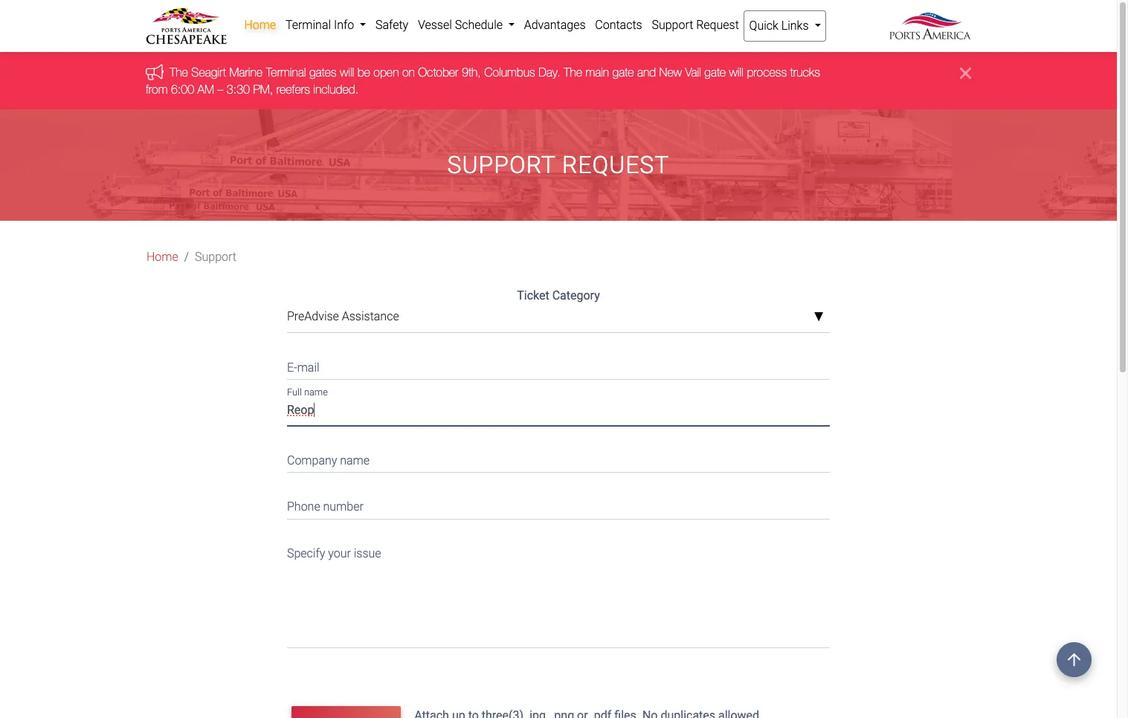 Task type: vqa. For each thing, say whether or not it's contained in the screenshot.
Twitter Square image
no



Task type: describe. For each thing, give the bounding box(es) containing it.
specify
[[287, 547, 325, 561]]

quick links
[[749, 19, 812, 33]]

the seagirt marine terminal gates will be open on october 9th, columbus day. the main gate and new vail gate will process trucks from 6:00 am – 3:30 pm, reefers included.
[[146, 66, 820, 96]]

reefers
[[276, 82, 310, 96]]

1 vertical spatial support
[[447, 151, 556, 179]]

ticket category
[[517, 289, 600, 303]]

new
[[659, 66, 682, 79]]

0 vertical spatial home link
[[239, 10, 281, 40]]

vail
[[685, 66, 701, 79]]

marine
[[229, 66, 263, 79]]

category
[[552, 289, 600, 303]]

1 vertical spatial home
[[146, 250, 178, 264]]

vessel schedule
[[418, 18, 506, 32]]

be
[[357, 66, 370, 79]]

the seagirt marine terminal gates will be open on october 9th, columbus day. the main gate and new vail gate will process trucks from 6:00 am – 3:30 pm, reefers included. link
[[146, 66, 820, 96]]

6:00
[[171, 82, 194, 96]]

links
[[781, 19, 809, 33]]

terminal info
[[285, 18, 357, 32]]

e-
[[287, 360, 297, 374]]

–
[[217, 82, 223, 96]]

number
[[323, 500, 363, 514]]

0 vertical spatial home
[[244, 18, 276, 32]]

safety
[[376, 18, 408, 32]]

name
[[340, 453, 370, 468]]

bullhorn image
[[146, 64, 170, 80]]

main
[[586, 66, 609, 79]]

advantages link
[[519, 10, 590, 40]]

info
[[334, 18, 354, 32]]

safety link
[[371, 10, 413, 40]]

contacts link
[[590, 10, 647, 40]]

1 vertical spatial support request
[[447, 151, 670, 179]]

1 the from the left
[[170, 66, 188, 79]]

vessel schedule link
[[413, 10, 519, 40]]

3:30
[[227, 82, 250, 96]]

2 gate from the left
[[704, 66, 726, 79]]

preadvise
[[287, 309, 339, 324]]

2 will from the left
[[729, 66, 744, 79]]

go to top image
[[1057, 642, 1092, 677]]

advantages
[[524, 18, 586, 32]]

contacts
[[595, 18, 642, 32]]

the seagirt marine terminal gates will be open on october 9th, columbus day. the main gate and new vail gate will process trucks from 6:00 am – 3:30 pm, reefers included. alert
[[0, 52, 1117, 109]]

process
[[747, 66, 787, 79]]

seagirt
[[191, 66, 226, 79]]

assistance
[[342, 309, 399, 324]]

support request link
[[647, 10, 744, 40]]

phone
[[287, 500, 320, 514]]



Task type: locate. For each thing, give the bounding box(es) containing it.
company
[[287, 453, 337, 468]]

1 vertical spatial terminal
[[266, 66, 306, 79]]

vessel
[[418, 18, 452, 32]]

1 horizontal spatial will
[[729, 66, 744, 79]]

pm,
[[253, 82, 273, 96]]

None text field
[[287, 398, 830, 426]]

0 horizontal spatial home
[[146, 250, 178, 264]]

1 vertical spatial home link
[[146, 248, 178, 266]]

2 the from the left
[[564, 66, 582, 79]]

columbus
[[484, 66, 535, 79]]

0 vertical spatial request
[[696, 18, 739, 32]]

trucks
[[790, 66, 820, 79]]

terminal up reefers
[[266, 66, 306, 79]]

quick
[[749, 19, 778, 33]]

support request
[[652, 18, 739, 32], [447, 151, 670, 179]]

terminal info link
[[281, 10, 371, 40]]

issue
[[354, 547, 381, 561]]

support
[[652, 18, 693, 32], [447, 151, 556, 179], [195, 250, 236, 264]]

on
[[402, 66, 415, 79]]

gate
[[612, 66, 634, 79], [704, 66, 726, 79]]

support inside support request link
[[652, 18, 693, 32]]

0 horizontal spatial request
[[562, 151, 670, 179]]

1 horizontal spatial the
[[564, 66, 582, 79]]

will left process
[[729, 66, 744, 79]]

1 will from the left
[[340, 66, 354, 79]]

0 vertical spatial support request
[[652, 18, 739, 32]]

from
[[146, 82, 168, 96]]

mail
[[297, 360, 319, 374]]

0 horizontal spatial gate
[[612, 66, 634, 79]]

specify your issue
[[287, 547, 381, 561]]

open
[[374, 66, 399, 79]]

company name
[[287, 453, 370, 468]]

home link
[[239, 10, 281, 40], [146, 248, 178, 266]]

terminal inside the seagirt marine terminal gates will be open on october 9th, columbus day. the main gate and new vail gate will process trucks from 6:00 am – 3:30 pm, reefers included.
[[266, 66, 306, 79]]

phone number
[[287, 500, 363, 514]]

2 horizontal spatial support
[[652, 18, 693, 32]]

gate left and
[[612, 66, 634, 79]]

terminal
[[285, 18, 331, 32], [266, 66, 306, 79]]

1 vertical spatial request
[[562, 151, 670, 179]]

Attach up to three(3) .jpg, .png or .pdf files. No duplicates allowed. text field
[[413, 702, 833, 718]]

2 vertical spatial support
[[195, 250, 236, 264]]

gates
[[309, 66, 336, 79]]

0 horizontal spatial support
[[195, 250, 236, 264]]

gate right 'vail'
[[704, 66, 726, 79]]

1 horizontal spatial home link
[[239, 10, 281, 40]]

included.
[[313, 82, 359, 96]]

0 vertical spatial support
[[652, 18, 693, 32]]

E-mail email field
[[287, 351, 830, 380]]

terminal left the info
[[285, 18, 331, 32]]

1 horizontal spatial home
[[244, 18, 276, 32]]

close image
[[960, 64, 971, 82]]

preadvise assistance
[[287, 309, 399, 324]]

0 horizontal spatial the
[[170, 66, 188, 79]]

Company name text field
[[287, 444, 830, 473]]

1 gate from the left
[[612, 66, 634, 79]]

0 vertical spatial terminal
[[285, 18, 331, 32]]

request
[[696, 18, 739, 32], [562, 151, 670, 179]]

will
[[340, 66, 354, 79], [729, 66, 744, 79]]

1 horizontal spatial request
[[696, 18, 739, 32]]

the right day.
[[564, 66, 582, 79]]

the up 6:00
[[170, 66, 188, 79]]

Specify your issue text field
[[287, 537, 830, 648]]

0 horizontal spatial home link
[[146, 248, 178, 266]]

0 horizontal spatial will
[[340, 66, 354, 79]]

▼
[[814, 311, 824, 323]]

home
[[244, 18, 276, 32], [146, 250, 178, 264]]

e-mail
[[287, 360, 319, 374]]

quick links link
[[744, 10, 826, 42]]

and
[[637, 66, 656, 79]]

will left be
[[340, 66, 354, 79]]

1 horizontal spatial gate
[[704, 66, 726, 79]]

request inside support request link
[[696, 18, 739, 32]]

schedule
[[455, 18, 503, 32]]

october
[[418, 66, 458, 79]]

your
[[328, 547, 351, 561]]

ticket
[[517, 289, 549, 303]]

the
[[170, 66, 188, 79], [564, 66, 582, 79]]

am
[[197, 82, 214, 96]]

9th,
[[462, 66, 481, 79]]

Phone number text field
[[287, 491, 830, 519]]

1 horizontal spatial support
[[447, 151, 556, 179]]

day.
[[538, 66, 560, 79]]



